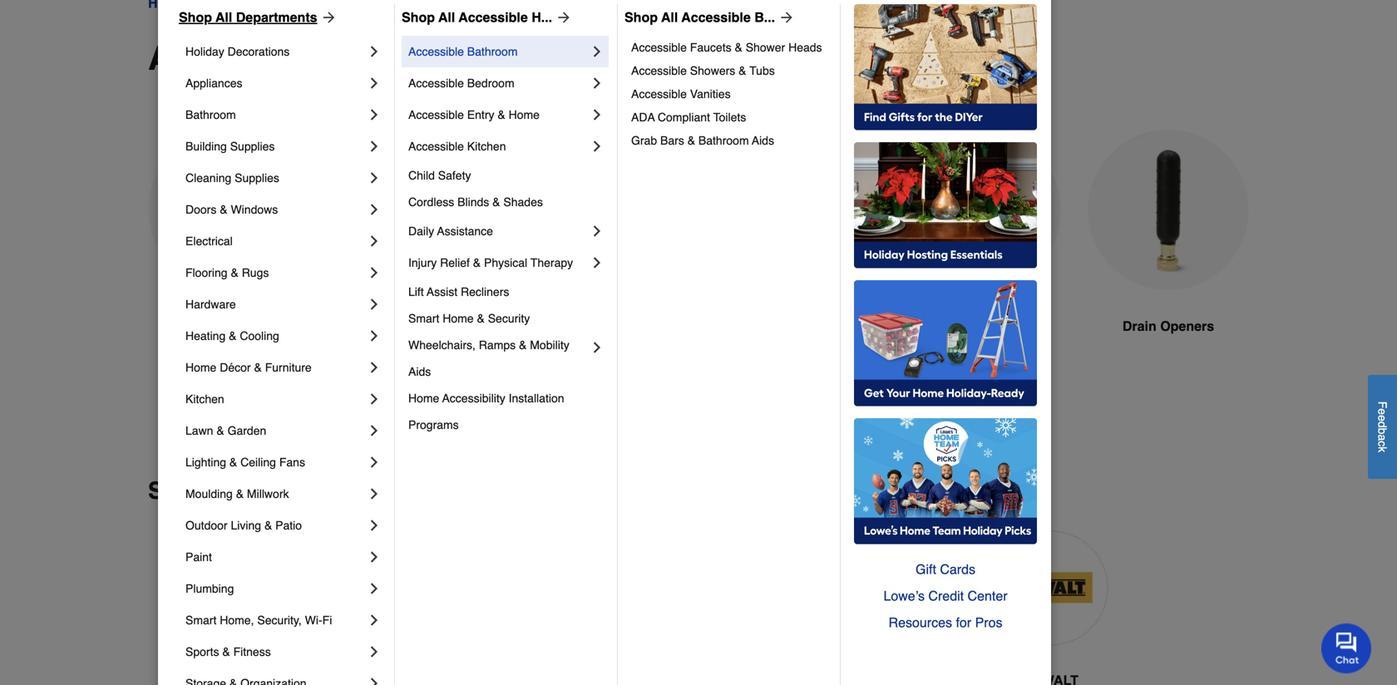 Task type: vqa. For each thing, say whether or not it's contained in the screenshot.
Korky logo. at the bottom right of the page
yes



Task type: describe. For each thing, give the bounding box(es) containing it.
& up accessible showers & tubs link
[[735, 41, 742, 54]]

accessible for accessible bathroom
[[408, 45, 464, 58]]

& right doors
[[220, 203, 227, 216]]

lowe's credit center link
[[854, 583, 1037, 610]]

c
[[1376, 441, 1389, 447]]

chevron right image for sports & fitness
[[366, 644, 383, 660]]

cards
[[940, 562, 975, 577]]

& left millwork
[[236, 487, 244, 501]]

drain for drain openers
[[1123, 318, 1157, 334]]

accessible entry & home link
[[408, 99, 589, 131]]

paint
[[185, 550, 212, 564]]

& right bars
[[687, 134, 695, 147]]

accessible showers & tubs
[[631, 64, 775, 77]]

assistance
[[437, 225, 493, 238]]

physical
[[484, 256, 527, 269]]

cleaners
[[589, 318, 645, 334]]

toilets
[[713, 111, 746, 124]]

arrow right image for shop all departments
[[317, 9, 337, 26]]

accessible up 'faucets'
[[681, 10, 751, 25]]

chevron right image for daily assistance
[[589, 223, 605, 239]]

accessible kitchen
[[408, 140, 506, 153]]

cleaning supplies
[[185, 171, 279, 185]]

accessibility
[[442, 392, 505, 405]]

b...
[[754, 10, 775, 25]]

cooling
[[240, 329, 279, 343]]

tubs
[[749, 64, 775, 77]]

chevron right image for flooring & rugs
[[366, 264, 383, 281]]

shop all departments link
[[179, 7, 337, 27]]

doors & windows link
[[185, 194, 366, 225]]

holiday hosting essentials. image
[[854, 142, 1037, 269]]

1 horizontal spatial bathroom
[[467, 45, 518, 58]]

accessible for accessible vanities
[[631, 87, 687, 101]]

drain openers
[[1123, 318, 1214, 334]]

2 e from the top
[[1376, 415, 1389, 421]]

appliances link
[[185, 67, 366, 99]]

& right the "blinds"
[[492, 195, 500, 209]]

therapy
[[530, 256, 573, 269]]

chevron right image for plumbing
[[366, 580, 383, 597]]

home inside home accessibility installation programs
[[408, 392, 439, 405]]

arrow right image
[[775, 9, 795, 26]]

rugs
[[242, 266, 269, 279]]

lowe's
[[883, 588, 925, 604]]

home up accessible kitchen link
[[509, 108, 540, 121]]

lawn
[[185, 424, 213, 437]]

drain cleaners & chemicals link
[[524, 130, 685, 396]]

gift cards link
[[854, 556, 1037, 583]]

child safety link
[[408, 162, 605, 189]]

lighting
[[185, 456, 226, 469]]

child
[[408, 169, 435, 182]]

holiday decorations link
[[185, 36, 366, 67]]

find gifts for the diyer. image
[[854, 4, 1037, 131]]

plumbing link
[[185, 573, 366, 605]]

recliners
[[461, 285, 509, 299]]

chevron right image for doors & windows
[[366, 201, 383, 218]]

chevron right image for outdoor living & patio
[[366, 517, 383, 534]]

home décor & furniture link
[[185, 352, 366, 383]]

lowe's credit center
[[883, 588, 1007, 604]]

augers,
[[148, 39, 272, 77]]

heating & cooling
[[185, 329, 279, 343]]

home down the lift assist recliners
[[443, 312, 474, 325]]

grab
[[631, 134, 657, 147]]

1 vertical spatial kitchen
[[185, 392, 224, 406]]

security
[[488, 312, 530, 325]]

all for shop all accessible h...
[[438, 10, 455, 25]]

accessible bathroom link
[[408, 36, 589, 67]]

resources for pros
[[889, 615, 1002, 630]]

grab bars & bathroom aids
[[631, 134, 774, 147]]

doors & windows
[[185, 203, 278, 216]]

a yellow jug of drano commercial line drain cleaner. image
[[524, 130, 685, 291]]

outdoor living & patio link
[[185, 510, 366, 541]]

accessible bedroom
[[408, 77, 514, 90]]

decorations
[[227, 45, 290, 58]]

by
[[213, 478, 240, 504]]

chevron right image for holiday decorations
[[366, 43, 383, 60]]

accessible for accessible faucets & shower heads
[[631, 41, 687, 54]]

chevron right image for kitchen
[[366, 391, 383, 407]]

zep logo. image
[[289, 531, 403, 645]]

bathroom link
[[185, 99, 366, 131]]

injury relief & physical therapy link
[[408, 247, 589, 279]]

daily assistance
[[408, 225, 493, 238]]

plumbing
[[185, 582, 234, 595]]

smart home, security, wi-fi
[[185, 614, 332, 627]]

shop for shop all accessible b...
[[625, 10, 658, 25]]

drain for drain cleaners & chemicals
[[551, 318, 585, 334]]

wheelchairs,
[[408, 338, 476, 352]]

& left ceiling
[[229, 456, 237, 469]]

home,
[[220, 614, 254, 627]]

home accessibility installation programs link
[[408, 385, 605, 438]]

accessible for accessible kitchen
[[408, 140, 464, 153]]

smart home & security link
[[408, 305, 605, 332]]

center
[[968, 588, 1007, 604]]

k
[[1376, 447, 1389, 452]]

& right décor
[[254, 361, 262, 374]]

building supplies
[[185, 140, 275, 153]]

get your home holiday-ready. image
[[854, 280, 1037, 407]]

accessible kitchen link
[[408, 131, 589, 162]]

chevron right image for smart home, security, wi-fi
[[366, 612, 383, 629]]

lighting & ceiling fans link
[[185, 447, 366, 478]]

showers
[[690, 64, 735, 77]]

accessible faucets & shower heads link
[[631, 36, 828, 59]]

augers, plungers & drain openers
[[148, 39, 695, 77]]

1 horizontal spatial kitchen
[[467, 140, 506, 153]]

drain openers link
[[1088, 130, 1249, 376]]

furniture
[[265, 361, 312, 374]]

doors
[[185, 203, 216, 216]]

lift assist recliners link
[[408, 279, 605, 305]]

cleaning
[[185, 171, 231, 185]]

décor
[[220, 361, 251, 374]]

home down "heating"
[[185, 361, 216, 374]]

accessible showers & tubs link
[[631, 59, 828, 82]]

& inside wheelchairs, ramps & mobility aids
[[519, 338, 527, 352]]

safety
[[438, 169, 471, 182]]

moulding
[[185, 487, 233, 501]]



Task type: locate. For each thing, give the bounding box(es) containing it.
lawn & garden
[[185, 424, 266, 437]]

1 horizontal spatial aids
[[752, 134, 774, 147]]

arrow right image up the plungers
[[317, 9, 337, 26]]

1 vertical spatial bathroom
[[185, 108, 236, 121]]

building
[[185, 140, 227, 153]]

accessible down accessible bathroom
[[408, 77, 464, 90]]

openers
[[560, 39, 695, 77], [1160, 318, 1214, 334]]

holiday
[[185, 45, 224, 58]]

smart home, security, wi-fi link
[[185, 605, 366, 636]]

supplies up 'windows'
[[235, 171, 279, 185]]

a kobalt music wire drain hand auger. image
[[148, 130, 309, 291]]

patio
[[275, 519, 302, 532]]

injury
[[408, 256, 437, 269]]

1 vertical spatial smart
[[185, 614, 216, 627]]

1 e from the top
[[1376, 408, 1389, 415]]

1 horizontal spatial openers
[[1160, 318, 1214, 334]]

accessible up accessible vanities
[[631, 64, 687, 77]]

bathroom down appliances
[[185, 108, 236, 121]]

kitchen link
[[185, 383, 366, 415]]

chevron right image
[[589, 43, 605, 60], [366, 106, 383, 123], [589, 138, 605, 155], [366, 170, 383, 186], [589, 223, 605, 239], [366, 296, 383, 313], [366, 328, 383, 344], [589, 339, 605, 356], [366, 391, 383, 407], [366, 486, 383, 502], [366, 580, 383, 597]]

millwork
[[247, 487, 289, 501]]

smart for smart home & security
[[408, 312, 439, 325]]

1 horizontal spatial arrow right image
[[552, 9, 572, 26]]

all for shop all departments
[[215, 10, 232, 25]]

drain snakes link
[[900, 130, 1061, 376]]

child safety
[[408, 169, 471, 182]]

snakes
[[976, 318, 1023, 334]]

a brass craft music wire machine auger. image
[[336, 130, 497, 292]]

cordless blinds & shades
[[408, 195, 543, 209]]

1 horizontal spatial shop
[[402, 10, 435, 25]]

aids for wheelchairs, ramps & mobility aids
[[408, 365, 431, 378]]

hand
[[188, 318, 221, 334]]

ceiling
[[240, 456, 276, 469]]

0 horizontal spatial arrow right image
[[317, 9, 337, 26]]

0 horizontal spatial bathroom
[[185, 108, 236, 121]]

heating
[[185, 329, 226, 343]]

brand
[[246, 478, 314, 504]]

chevron right image for injury relief & physical therapy
[[589, 254, 605, 271]]

cobra logo. image
[[571, 531, 685, 645]]

shop up accessible showers & tubs on the top of the page
[[625, 10, 658, 25]]

supplies for building supplies
[[230, 140, 275, 153]]

shop up holiday
[[179, 10, 212, 25]]

f e e d b a c k button
[[1368, 375, 1397, 479]]

blinds
[[457, 195, 489, 209]]

daily
[[408, 225, 434, 238]]

supplies up cleaning supplies
[[230, 140, 275, 153]]

arrow right image up the accessible bathroom link
[[552, 9, 572, 26]]

0 horizontal spatial shop
[[179, 10, 212, 25]]

d
[[1376, 421, 1389, 428]]

all inside 'link'
[[215, 10, 232, 25]]

chevron right image for building supplies
[[366, 138, 383, 155]]

3 all from the left
[[661, 10, 678, 25]]

accessible bedroom link
[[408, 67, 589, 99]]

chevron right image for moulding & millwork
[[366, 486, 383, 502]]

chevron right image for lawn & garden
[[366, 422, 383, 439]]

chevron right image for paint
[[366, 549, 383, 565]]

2 horizontal spatial all
[[661, 10, 678, 25]]

chevron right image for accessible bathroom
[[589, 43, 605, 60]]

accessible up accessible showers & tubs on the top of the page
[[631, 41, 687, 54]]

shop all accessible h... link
[[402, 7, 572, 27]]

korky logo. image
[[853, 531, 967, 645]]

accessible up ada
[[631, 87, 687, 101]]

2 horizontal spatial shop
[[625, 10, 658, 25]]

chevron right image for bathroom
[[366, 106, 383, 123]]

kitchen down entry
[[467, 140, 506, 153]]

chevron right image
[[366, 43, 383, 60], [366, 75, 383, 91], [589, 75, 605, 91], [589, 106, 605, 123], [366, 138, 383, 155], [366, 201, 383, 218], [366, 233, 383, 249], [589, 254, 605, 271], [366, 264, 383, 281], [366, 359, 383, 376], [366, 422, 383, 439], [366, 454, 383, 471], [366, 517, 383, 534], [366, 549, 383, 565], [366, 612, 383, 629], [366, 644, 383, 660], [366, 675, 383, 685]]

& down shop all accessible h...
[[433, 39, 457, 77]]

ada compliant toilets link
[[631, 106, 828, 129]]

& left cooling
[[229, 329, 237, 343]]

fi
[[322, 614, 332, 627]]

flooring & rugs
[[185, 266, 269, 279]]

0 horizontal spatial openers
[[560, 39, 695, 77]]

2 horizontal spatial bathroom
[[698, 134, 749, 147]]

drain for drain snakes
[[938, 318, 972, 334]]

fans
[[279, 456, 305, 469]]

kitchen up lawn
[[185, 392, 224, 406]]

arrow right image for shop all accessible h...
[[552, 9, 572, 26]]

wheelchairs, ramps & mobility aids link
[[408, 332, 589, 385]]

all up holiday decorations
[[215, 10, 232, 25]]

1 augers from the left
[[224, 318, 270, 334]]

1 arrow right image from the left
[[317, 9, 337, 26]]

drain cleaners & chemicals
[[551, 318, 658, 354]]

bathroom down toilets
[[698, 134, 749, 147]]

& right lawn
[[216, 424, 224, 437]]

shop by brand
[[148, 478, 314, 504]]

shop for shop all accessible h...
[[402, 10, 435, 25]]

2 vertical spatial bathroom
[[698, 134, 749, 147]]

shop for shop all departments
[[179, 10, 212, 25]]

gift
[[916, 562, 936, 577]]

bars
[[660, 134, 684, 147]]

2 arrow right image from the left
[[552, 9, 572, 26]]

0 horizontal spatial all
[[215, 10, 232, 25]]

drain snakes
[[938, 318, 1023, 334]]

all
[[215, 10, 232, 25], [438, 10, 455, 25], [661, 10, 678, 25]]

shop
[[148, 478, 206, 504]]

& down recliners
[[477, 312, 485, 325]]

0 vertical spatial bathroom
[[467, 45, 518, 58]]

& left "patio"
[[264, 519, 272, 532]]

smart
[[408, 312, 439, 325], [185, 614, 216, 627]]

compliant
[[658, 111, 710, 124]]

chemicals
[[571, 338, 638, 354]]

grab bars & bathroom aids link
[[631, 129, 828, 152]]

accessible up the accessible bathroom link
[[459, 10, 528, 25]]

0 vertical spatial supplies
[[230, 140, 275, 153]]

0 horizontal spatial augers
[[224, 318, 270, 334]]

shop up "augers, plungers & drain openers"
[[402, 10, 435, 25]]

a
[[1376, 434, 1389, 441]]

arrow right image inside shop all departments 'link'
[[317, 9, 337, 26]]

arrow right image inside 'shop all accessible h...' link
[[552, 9, 572, 26]]

aids down wheelchairs,
[[408, 365, 431, 378]]

& right entry
[[498, 108, 505, 121]]

1 vertical spatial supplies
[[235, 171, 279, 185]]

chevron right image for home décor & furniture
[[366, 359, 383, 376]]

chevron right image for wheelchairs, ramps & mobility aids
[[589, 339, 605, 356]]

0 horizontal spatial aids
[[408, 365, 431, 378]]

chat invite button image
[[1321, 623, 1372, 674]]

augers for machine augers
[[422, 318, 468, 334]]

arrow right image
[[317, 9, 337, 26], [552, 9, 572, 26]]

smart up sports
[[185, 614, 216, 627]]

sports & fitness link
[[185, 636, 366, 668]]

injury relief & physical therapy
[[408, 256, 573, 269]]

hardware link
[[185, 289, 366, 320]]

a cobra rubber bladder with brass fitting. image
[[1088, 130, 1249, 291]]

bathroom up bedroom
[[467, 45, 518, 58]]

smart home & security
[[408, 312, 530, 325]]

a black rubber plunger. image
[[712, 130, 873, 292]]

e up b
[[1376, 415, 1389, 421]]

fitness
[[233, 645, 271, 659]]

& right "relief"
[[473, 256, 481, 269]]

resources for pros link
[[854, 610, 1037, 636]]

1 horizontal spatial smart
[[408, 312, 439, 325]]

accessible vanities
[[631, 87, 731, 101]]

accessible for accessible bedroom
[[408, 77, 464, 90]]

chevron right image for accessible entry & home
[[589, 106, 605, 123]]

accessible inside "link"
[[408, 77, 464, 90]]

1 vertical spatial openers
[[1160, 318, 1214, 334]]

shop inside 'link'
[[179, 10, 212, 25]]

shop all departments
[[179, 10, 317, 25]]

augers for hand augers
[[224, 318, 270, 334]]

lighting & ceiling fans
[[185, 456, 305, 469]]

security,
[[257, 614, 302, 627]]

accessible up 'child safety'
[[408, 140, 464, 153]]

chevron right image for hardware
[[366, 296, 383, 313]]

0 vertical spatial aids
[[752, 134, 774, 147]]

aids down the ada compliant toilets 'link'
[[752, 134, 774, 147]]

1 horizontal spatial augers
[[422, 318, 468, 334]]

3 shop from the left
[[625, 10, 658, 25]]

machine
[[365, 318, 419, 334]]

chevron right image for cleaning supplies
[[366, 170, 383, 186]]

gift cards
[[916, 562, 975, 577]]

outdoor
[[185, 519, 228, 532]]

aids for grab bars & bathroom aids
[[752, 134, 774, 147]]

moulding & millwork
[[185, 487, 289, 501]]

moulding & millwork link
[[185, 478, 366, 510]]

chevron right image for lighting & ceiling fans
[[366, 454, 383, 471]]

chevron right image for accessible kitchen
[[589, 138, 605, 155]]

home décor & furniture
[[185, 361, 312, 374]]

resources
[[889, 615, 952, 630]]

accessible for accessible entry & home
[[408, 108, 464, 121]]

0 horizontal spatial kitchen
[[185, 392, 224, 406]]

2 shop from the left
[[402, 10, 435, 25]]

supplies for cleaning supplies
[[235, 171, 279, 185]]

smart down lift
[[408, 312, 439, 325]]

machine augers
[[365, 318, 468, 334]]

& left tubs
[[739, 64, 746, 77]]

smart for smart home, security, wi-fi
[[185, 614, 216, 627]]

1 shop from the left
[[179, 10, 212, 25]]

2 augers from the left
[[422, 318, 468, 334]]

pros
[[975, 615, 1002, 630]]

lowe's home team holiday picks. image
[[854, 418, 1037, 545]]

1 horizontal spatial all
[[438, 10, 455, 25]]

holiday decorations
[[185, 45, 290, 58]]

all up accessible showers & tubs on the top of the page
[[661, 10, 678, 25]]

& inside drain cleaners & chemicals
[[649, 318, 658, 334]]

0 vertical spatial kitchen
[[467, 140, 506, 153]]

flooring & rugs link
[[185, 257, 366, 289]]

e up d
[[1376, 408, 1389, 415]]

faucets
[[690, 41, 731, 54]]

home up programs
[[408, 392, 439, 405]]

0 vertical spatial smart
[[408, 312, 439, 325]]

chevron right image for heating & cooling
[[366, 328, 383, 344]]

aids inside wheelchairs, ramps & mobility aids
[[408, 365, 431, 378]]

wi-
[[305, 614, 322, 627]]

ada
[[631, 111, 655, 124]]

0 vertical spatial openers
[[560, 39, 695, 77]]

accessible up accessible kitchen
[[408, 108, 464, 121]]

& right sports
[[222, 645, 230, 659]]

orange drain snakes. image
[[900, 130, 1061, 291]]

& left rugs
[[231, 266, 239, 279]]

all up accessible bathroom
[[438, 10, 455, 25]]

& right ramps
[[519, 338, 527, 352]]

chevron right image for appliances
[[366, 75, 383, 91]]

shop all accessible b...
[[625, 10, 775, 25]]

drain inside drain cleaners & chemicals
[[551, 318, 585, 334]]

augers
[[224, 318, 270, 334], [422, 318, 468, 334]]

all for shop all accessible b...
[[661, 10, 678, 25]]

accessible for accessible showers & tubs
[[631, 64, 687, 77]]

2 all from the left
[[438, 10, 455, 25]]

accessible up 'accessible bedroom'
[[408, 45, 464, 58]]

& right the cleaners
[[649, 318, 658, 334]]

heads
[[788, 41, 822, 54]]

bedroom
[[467, 77, 514, 90]]

cordless
[[408, 195, 454, 209]]

1 all from the left
[[215, 10, 232, 25]]

1 vertical spatial aids
[[408, 365, 431, 378]]

dewalt logo. image
[[994, 531, 1108, 645]]

shop all accessible b... link
[[625, 7, 795, 27]]

0 horizontal spatial smart
[[185, 614, 216, 627]]

outdoor living & patio
[[185, 519, 302, 532]]

f
[[1376, 401, 1389, 408]]

flooring
[[185, 266, 228, 279]]

chevron right image for electrical
[[366, 233, 383, 249]]

chevron right image for accessible bedroom
[[589, 75, 605, 91]]



